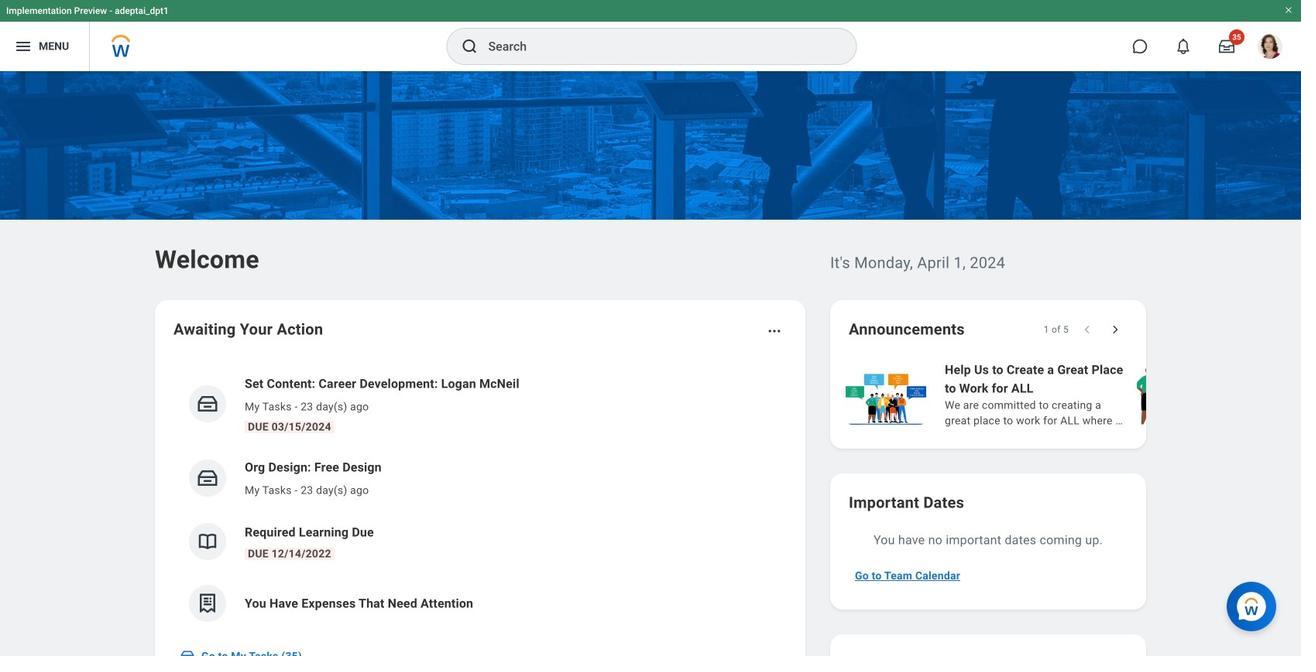 Task type: describe. For each thing, give the bounding box(es) containing it.
inbox image inside list
[[196, 393, 219, 416]]

1 vertical spatial inbox image
[[180, 649, 195, 657]]

chevron left small image
[[1080, 322, 1095, 338]]

notifications large image
[[1176, 39, 1191, 54]]

related actions image
[[767, 324, 782, 339]]

justify image
[[14, 37, 33, 56]]

0 horizontal spatial list
[[174, 363, 787, 635]]

chevron right small image
[[1108, 322, 1123, 338]]

inbox image
[[196, 467, 219, 490]]



Task type: locate. For each thing, give the bounding box(es) containing it.
dashboard expenses image
[[196, 593, 219, 616]]

1 horizontal spatial inbox image
[[196, 393, 219, 416]]

status
[[1044, 324, 1069, 336]]

main content
[[0, 71, 1301, 657]]

profile logan mcneil image
[[1258, 34, 1283, 62]]

list
[[843, 359, 1301, 431], [174, 363, 787, 635]]

inbox image
[[196, 393, 219, 416], [180, 649, 195, 657]]

close environment banner image
[[1284, 5, 1294, 15]]

0 vertical spatial inbox image
[[196, 393, 219, 416]]

1 horizontal spatial list
[[843, 359, 1301, 431]]

inbox large image
[[1219, 39, 1235, 54]]

Search Workday  search field
[[488, 29, 825, 64]]

book open image
[[196, 531, 219, 554]]

banner
[[0, 0, 1301, 71]]

search image
[[460, 37, 479, 56]]

0 horizontal spatial inbox image
[[180, 649, 195, 657]]



Task type: vqa. For each thing, say whether or not it's contained in the screenshot.
Redefining Yourself after Organizational Change
no



